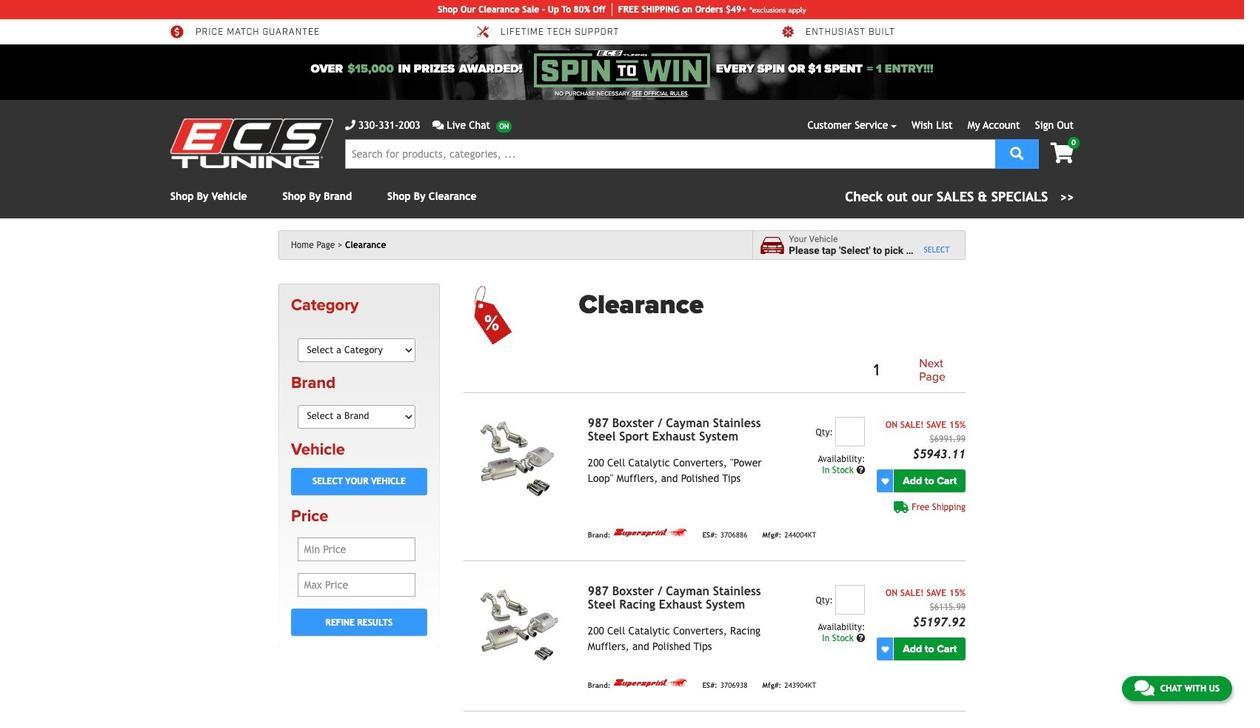 Task type: describe. For each thing, give the bounding box(es) containing it.
1 vertical spatial comments image
[[1135, 679, 1155, 697]]

es#3706938 - 243904kt - 987 boxster / cayman stainless steel racing exhaust system - 200 cell catalytic converters, racing mufflers, and polished tips - supersprint - porsche image
[[464, 585, 576, 670]]

add to wish list image
[[882, 478, 889, 485]]

question circle image for add to wish list image
[[857, 634, 866, 643]]

ecs tuning 'spin to win' contest logo image
[[534, 50, 710, 87]]

Max Price number field
[[297, 574, 416, 597]]

supersprint - corporate logo image for es#3706886 - 244004kt - 987 boxster / cayman stainless steel sport exhaust system - 200 cell catalytic converters, "power loop" mufflers, and polished tips - supersprint - porsche image at the bottom left
[[614, 528, 688, 538]]



Task type: vqa. For each thing, say whether or not it's contained in the screenshot.
ECS Tuning recommends this product. image
no



Task type: locate. For each thing, give the bounding box(es) containing it.
Min Price number field
[[297, 538, 416, 562]]

add to wish list image
[[882, 646, 889, 653]]

1 vertical spatial supersprint - corporate logo image
[[614, 679, 688, 688]]

paginated product list navigation navigation
[[579, 355, 966, 387]]

0 vertical spatial comments image
[[432, 120, 444, 130]]

1 horizontal spatial comments image
[[1135, 679, 1155, 697]]

search image
[[1011, 146, 1024, 160]]

0 vertical spatial supersprint - corporate logo image
[[614, 528, 688, 538]]

supersprint - corporate logo image
[[614, 528, 688, 538], [614, 679, 688, 688]]

es#3706886 - 244004kt - 987 boxster / cayman stainless steel sport exhaust system - 200 cell catalytic converters, "power loop" mufflers, and polished tips - supersprint - porsche image
[[464, 417, 576, 502]]

question circle image for add to wish list icon
[[857, 466, 866, 475]]

ecs tuning image
[[170, 119, 333, 168]]

Search text field
[[345, 139, 996, 169]]

1 supersprint - corporate logo image from the top
[[614, 528, 688, 538]]

supersprint - corporate logo image for es#3706938 - 243904kt - 987 boxster / cayman stainless steel racing exhaust system - 200 cell catalytic converters, racing mufflers, and polished tips - supersprint - porsche "image"
[[614, 679, 688, 688]]

comments image
[[432, 120, 444, 130], [1135, 679, 1155, 697]]

0 horizontal spatial comments image
[[432, 120, 444, 130]]

question circle image
[[857, 466, 866, 475], [857, 634, 866, 643]]

phone image
[[345, 120, 356, 130]]

None number field
[[836, 417, 866, 447], [836, 585, 866, 615], [836, 417, 866, 447], [836, 585, 866, 615]]

2 supersprint - corporate logo image from the top
[[614, 679, 688, 688]]

1 question circle image from the top
[[857, 466, 866, 475]]

0 vertical spatial question circle image
[[857, 466, 866, 475]]

1 vertical spatial question circle image
[[857, 634, 866, 643]]

2 question circle image from the top
[[857, 634, 866, 643]]

shopping cart image
[[1051, 143, 1074, 164]]



